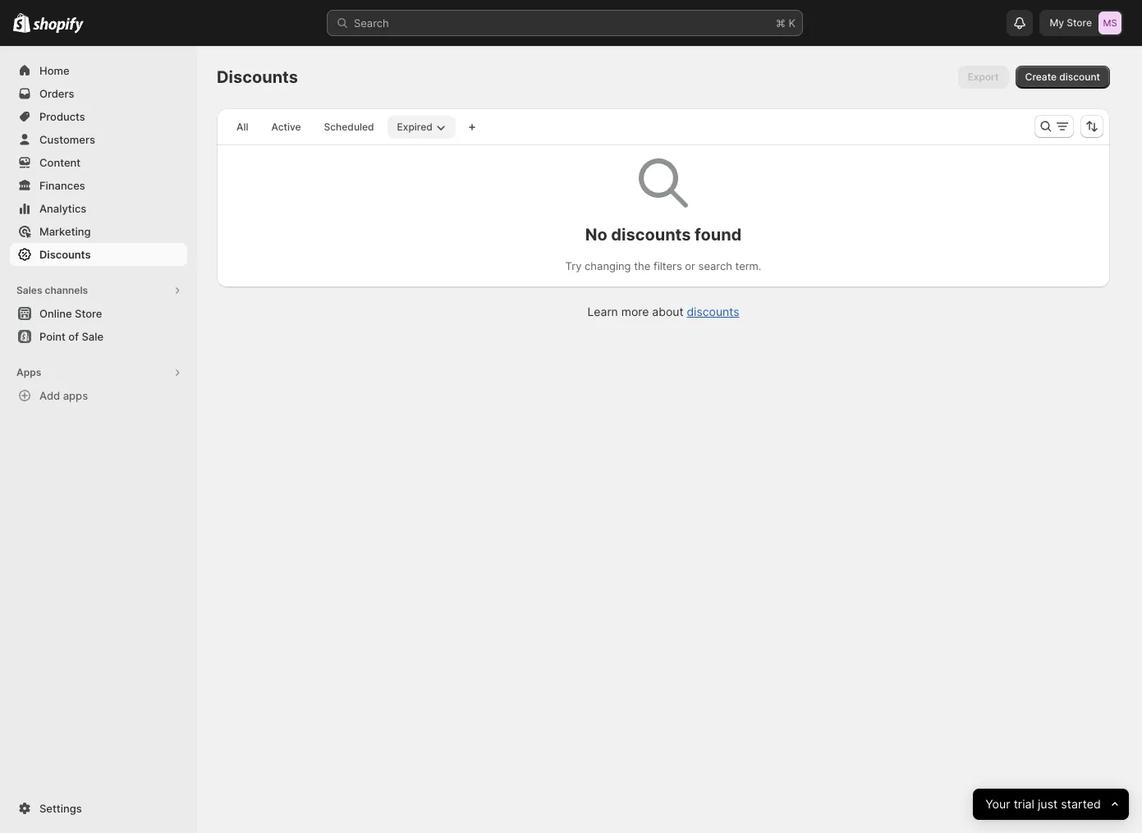 Task type: locate. For each thing, give the bounding box(es) containing it.
the
[[634, 259, 651, 273]]

store for my store
[[1067, 16, 1092, 29]]

products link
[[10, 105, 187, 128]]

started
[[1061, 797, 1101, 812]]

expired button
[[387, 116, 456, 139]]

store up sale
[[75, 307, 102, 320]]

term.
[[735, 259, 762, 273]]

finances
[[39, 179, 85, 192]]

your trial just started
[[985, 797, 1101, 812]]

1 horizontal spatial store
[[1067, 16, 1092, 29]]

tab list
[[223, 115, 459, 139]]

discounts up the
[[611, 225, 691, 245]]

discounts
[[217, 67, 298, 87], [39, 248, 91, 261]]

online
[[39, 307, 72, 320]]

discounts link
[[687, 305, 739, 319]]

0 vertical spatial store
[[1067, 16, 1092, 29]]

add apps
[[39, 389, 88, 402]]

store for online store
[[75, 307, 102, 320]]

discounts up all
[[217, 67, 298, 87]]

analytics link
[[10, 197, 187, 220]]

discounts down marketing at the top left of the page
[[39, 248, 91, 261]]

home
[[39, 64, 69, 77]]

1 vertical spatial discounts
[[687, 305, 739, 319]]

0 horizontal spatial discounts
[[39, 248, 91, 261]]

k
[[789, 16, 796, 30]]

export button
[[958, 66, 1009, 89]]

discounts right about
[[687, 305, 739, 319]]

finances link
[[10, 174, 187, 197]]

about
[[652, 305, 684, 319]]

store inside button
[[75, 307, 102, 320]]

home link
[[10, 59, 187, 82]]

1 vertical spatial discounts
[[39, 248, 91, 261]]

active link
[[261, 116, 311, 139]]

create discount
[[1025, 71, 1100, 83]]

no discounts found
[[585, 225, 742, 245]]

search
[[698, 259, 732, 273]]

0 vertical spatial discounts
[[217, 67, 298, 87]]

0 horizontal spatial store
[[75, 307, 102, 320]]

⌘
[[776, 16, 786, 30]]

point of sale
[[39, 330, 104, 343]]

try changing the filters or search term.
[[565, 259, 762, 273]]

of
[[68, 330, 79, 343]]

add
[[39, 389, 60, 402]]

orders
[[39, 87, 74, 100]]

your trial just started button
[[973, 789, 1129, 820]]

found
[[695, 225, 742, 245]]

store right my
[[1067, 16, 1092, 29]]

discounts
[[611, 225, 691, 245], [687, 305, 739, 319]]

1 horizontal spatial discounts
[[217, 67, 298, 87]]

just
[[1038, 797, 1058, 812]]

all link
[[227, 116, 258, 139]]

⌘ k
[[776, 16, 796, 30]]

changing
[[585, 259, 631, 273]]

orders link
[[10, 82, 187, 105]]

analytics
[[39, 202, 86, 215]]

point of sale link
[[10, 325, 187, 348]]

empty search results image
[[639, 158, 688, 208]]

store
[[1067, 16, 1092, 29], [75, 307, 102, 320]]

1 vertical spatial store
[[75, 307, 102, 320]]

shopify image
[[13, 13, 31, 33], [33, 17, 84, 33]]

0 horizontal spatial shopify image
[[13, 13, 31, 33]]

customers link
[[10, 128, 187, 151]]



Task type: describe. For each thing, give the bounding box(es) containing it.
apps
[[63, 389, 88, 402]]

sales channels
[[16, 284, 88, 296]]

trial
[[1014, 797, 1034, 812]]

marketing link
[[10, 220, 187, 243]]

scheduled link
[[314, 116, 384, 139]]

learn more about discounts
[[587, 305, 739, 319]]

learn
[[587, 305, 618, 319]]

content link
[[10, 151, 187, 174]]

add apps button
[[10, 384, 187, 407]]

more
[[621, 305, 649, 319]]

all
[[236, 121, 248, 133]]

discounts link
[[10, 243, 187, 266]]

scheduled
[[324, 121, 374, 133]]

settings link
[[10, 797, 187, 820]]

sales
[[16, 284, 42, 296]]

point of sale button
[[0, 325, 197, 348]]

search
[[354, 16, 389, 30]]

apps
[[16, 366, 41, 379]]

content
[[39, 156, 81, 169]]

customers
[[39, 133, 95, 146]]

1 horizontal spatial shopify image
[[33, 17, 84, 33]]

0 vertical spatial discounts
[[611, 225, 691, 245]]

create discount button
[[1015, 66, 1110, 89]]

online store
[[39, 307, 102, 320]]

marketing
[[39, 225, 91, 238]]

my store
[[1050, 16, 1092, 29]]

tab list containing all
[[223, 115, 459, 139]]

active
[[271, 121, 301, 133]]

apps button
[[10, 361, 187, 384]]

products
[[39, 110, 85, 123]]

online store button
[[0, 302, 197, 325]]

export
[[968, 71, 999, 83]]

sale
[[82, 330, 104, 343]]

online store link
[[10, 302, 187, 325]]

create
[[1025, 71, 1057, 83]]

sales channels button
[[10, 279, 187, 302]]

no
[[585, 225, 607, 245]]

or
[[685, 259, 695, 273]]

channels
[[45, 284, 88, 296]]

expired
[[397, 121, 433, 133]]

discount
[[1059, 71, 1100, 83]]

your
[[985, 797, 1010, 812]]

my
[[1050, 16, 1064, 29]]

filters
[[654, 259, 682, 273]]

settings
[[39, 802, 82, 815]]

try
[[565, 259, 582, 273]]

point
[[39, 330, 66, 343]]

my store image
[[1099, 11, 1122, 34]]



Task type: vqa. For each thing, say whether or not it's contained in the screenshot.
the left 1
no



